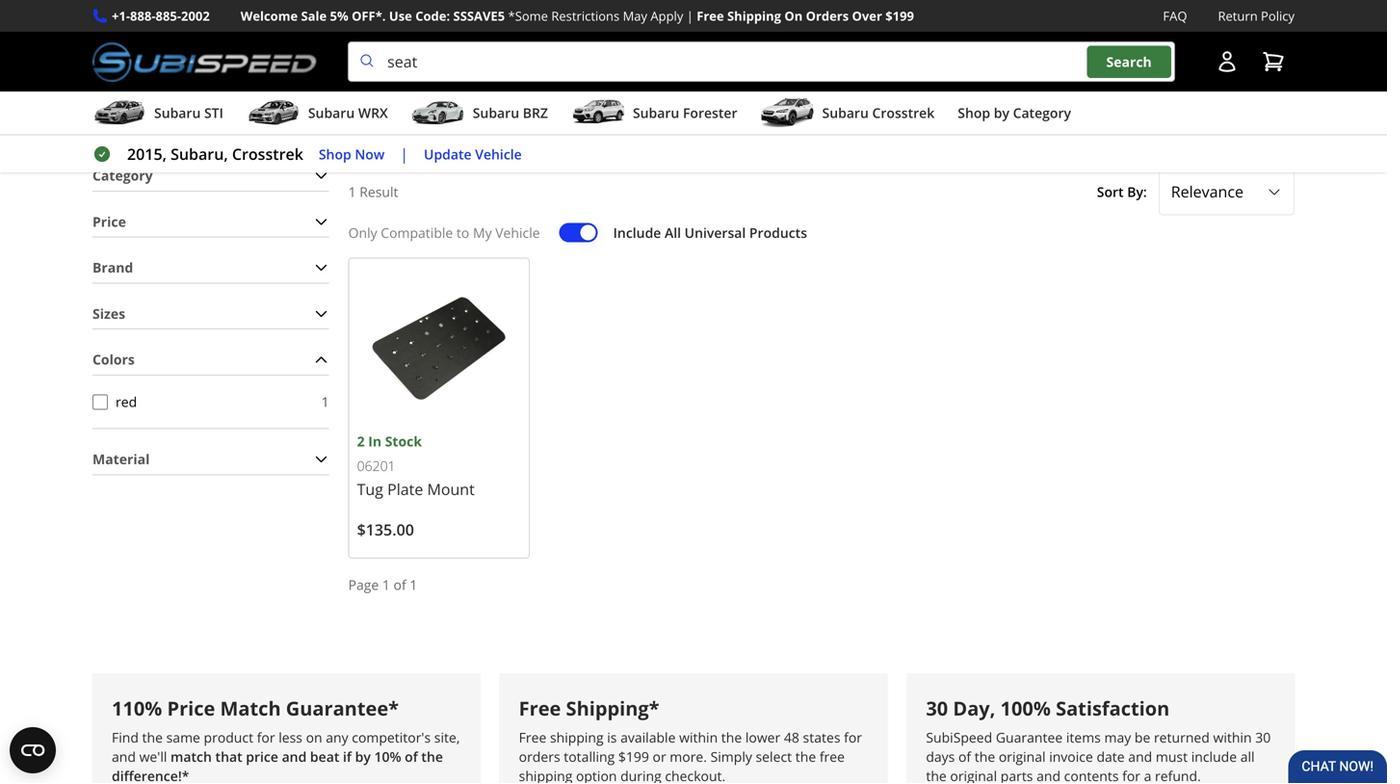 Task type: describe. For each thing, give the bounding box(es) containing it.
1 vertical spatial shipping
[[519, 767, 573, 783]]

subaru forester
[[633, 104, 738, 122]]

subaru wrx
[[308, 104, 388, 122]]

48
[[784, 728, 800, 747]]

colors button
[[93, 345, 329, 375]]

subaru forester button
[[571, 96, 738, 134]]

update vehicle
[[424, 145, 522, 163]]

sizes
[[93, 304, 125, 323]]

material
[[93, 450, 150, 468]]

orders
[[806, 7, 849, 25]]

price inside dropdown button
[[93, 212, 126, 231]]

now
[[355, 145, 385, 163]]

may
[[623, 7, 648, 25]]

+1-888-885-2002
[[112, 7, 210, 25]]

within inside free shipping* free shipping is available within the lower 48 states for orders totalling $199 or more. simply select the free shipping option during checkout.
[[679, 728, 718, 747]]

*some
[[508, 7, 548, 25]]

option
[[576, 767, 617, 783]]

button image
[[1216, 50, 1239, 73]]

return
[[1218, 7, 1258, 25]]

red button
[[93, 394, 108, 410]]

shipping*
[[566, 695, 660, 721]]

same
[[166, 728, 200, 747]]

days
[[926, 748, 955, 766]]

110%
[[112, 695, 162, 721]]

tug
[[357, 479, 383, 500]]

free shipping* free shipping is available within the lower 48 states for orders totalling $199 or more. simply select the free shipping option during checkout.
[[519, 695, 862, 783]]

subispeed logo image
[[93, 42, 317, 82]]

2
[[357, 432, 365, 450]]

a
[[1144, 767, 1152, 783]]

shipping
[[728, 7, 781, 25]]

beat
[[310, 748, 340, 766]]

by:
[[1128, 183, 1147, 201]]

all
[[1241, 748, 1255, 766]]

a subaru brz thumbnail image image
[[411, 98, 465, 127]]

parts
[[1001, 767, 1033, 783]]

page 1 of 1
[[348, 576, 418, 594]]

shop now link
[[319, 143, 385, 165]]

states
[[803, 728, 841, 747]]

be
[[1135, 728, 1151, 747]]

the down subispeed
[[975, 748, 996, 766]]

all
[[665, 223, 681, 242]]

a subaru sti thumbnail image image
[[93, 98, 146, 127]]

that
[[215, 748, 242, 766]]

0 horizontal spatial 30
[[926, 695, 948, 721]]

0 vertical spatial free
[[697, 7, 724, 25]]

the up simply
[[722, 728, 742, 747]]

subaru brz button
[[411, 96, 548, 134]]

returned
[[1154, 728, 1210, 747]]

more.
[[670, 748, 707, 766]]

if
[[343, 748, 352, 766]]

match that price and beat if by 10% of the difference!*
[[112, 748, 443, 783]]

$199 inside free shipping* free shipping is available within the lower 48 states for orders totalling $199 or more. simply select the free shipping option during checkout.
[[619, 748, 649, 766]]

competitor's
[[352, 728, 431, 747]]

0 horizontal spatial crosstrek
[[232, 144, 303, 164]]

difference!*
[[112, 767, 189, 783]]

apply
[[651, 7, 684, 25]]

restrictions
[[552, 7, 620, 25]]

include
[[613, 223, 661, 242]]

checkout.
[[665, 767, 726, 783]]

and down be
[[1129, 748, 1153, 766]]

match
[[171, 748, 212, 766]]

sizes button
[[93, 299, 329, 329]]

subaru for subaru wrx
[[308, 104, 355, 122]]

shop by category
[[958, 104, 1072, 122]]

faq
[[1163, 7, 1188, 25]]

during
[[621, 767, 662, 783]]

of right page on the left bottom of the page
[[394, 576, 406, 594]]

06201
[[357, 457, 396, 475]]

the inside the "match that price and beat if by 10% of the difference!*"
[[422, 748, 443, 766]]

888-
[[130, 7, 156, 25]]

available
[[621, 728, 676, 747]]

$135.00
[[357, 519, 414, 540]]

shop for shop now
[[319, 145, 351, 163]]

1 vertical spatial vehicle
[[495, 223, 540, 242]]

may
[[1105, 728, 1132, 747]]

shop by category button
[[958, 96, 1072, 134]]

subaru for subaru sti
[[154, 104, 201, 122]]

search input field
[[348, 42, 1176, 82]]

in
[[368, 432, 382, 450]]

1 vertical spatial 30
[[1256, 728, 1271, 747]]

product
[[204, 728, 254, 747]]

on
[[785, 7, 803, 25]]

policy
[[1261, 7, 1295, 25]]

vehicle inside 'button'
[[475, 145, 522, 163]]

sale
[[301, 7, 327, 25]]

category
[[1013, 104, 1072, 122]]

1 horizontal spatial $199
[[886, 7, 914, 25]]

day,
[[953, 695, 996, 721]]

subaru brz
[[473, 104, 548, 122]]

on
[[306, 728, 322, 747]]

brz
[[523, 104, 548, 122]]

match
[[220, 695, 281, 721]]

2 vertical spatial free
[[519, 728, 547, 747]]

subaru sti
[[154, 104, 223, 122]]

subaru for subaru forester
[[633, 104, 680, 122]]

for inside free shipping* free shipping is available within the lower 48 states for orders totalling $199 or more. simply select the free shipping option during checkout.
[[844, 728, 862, 747]]

lower
[[746, 728, 781, 747]]



Task type: vqa. For each thing, say whether or not it's contained in the screenshot.
2018 Subaru WRX link
no



Task type: locate. For each thing, give the bounding box(es) containing it.
100%
[[1001, 695, 1051, 721]]

is
[[607, 728, 617, 747]]

subaru wrx button
[[247, 96, 388, 134]]

shop left now on the left
[[319, 145, 351, 163]]

category
[[93, 166, 153, 185]]

by inside dropdown button
[[994, 104, 1010, 122]]

and inside the "match that price and beat if by 10% of the difference!*"
[[282, 748, 307, 766]]

sti
[[204, 104, 223, 122]]

we'll
[[139, 748, 167, 766]]

0 horizontal spatial price
[[93, 212, 126, 231]]

tug plate mount image
[[357, 266, 521, 431]]

subaru inside subaru wrx dropdown button
[[308, 104, 355, 122]]

date
[[1097, 748, 1125, 766]]

1 vertical spatial by
[[355, 748, 371, 766]]

3 subaru from the left
[[473, 104, 519, 122]]

subaru sti button
[[93, 96, 223, 134]]

and down less
[[282, 748, 307, 766]]

open widget image
[[10, 728, 56, 774]]

0 vertical spatial |
[[687, 7, 694, 25]]

subaru crosstrek button
[[761, 96, 935, 134]]

1 vertical spatial price
[[167, 695, 215, 721]]

0 vertical spatial by
[[994, 104, 1010, 122]]

select... image
[[1267, 184, 1283, 200]]

original down days at the bottom of the page
[[950, 767, 997, 783]]

30 right returned
[[1256, 728, 1271, 747]]

2 subaru from the left
[[308, 104, 355, 122]]

for inside the 30 day, 100% satisfaction subispeed guarantee items may be returned within 30 days of the original invoice date and must include all the original parts and contents for a refund.
[[1123, 767, 1141, 783]]

brand button
[[93, 253, 329, 283]]

2 in stock 06201 tug plate mount
[[357, 432, 475, 500]]

price up brand
[[93, 212, 126, 231]]

0 vertical spatial $199
[[886, 7, 914, 25]]

use
[[389, 7, 412, 25]]

and down 'invoice'
[[1037, 767, 1061, 783]]

subaru inside subaru forester dropdown button
[[633, 104, 680, 122]]

of
[[394, 576, 406, 594], [405, 748, 418, 766], [959, 748, 971, 766]]

shipping down orders
[[519, 767, 573, 783]]

subaru for subaru crosstrek
[[822, 104, 869, 122]]

original up parts
[[999, 748, 1046, 766]]

by inside the "match that price and beat if by 10% of the difference!*"
[[355, 748, 371, 766]]

of right the 10%
[[405, 748, 418, 766]]

free
[[697, 7, 724, 25], [519, 695, 561, 721], [519, 728, 547, 747]]

satisfaction
[[1056, 695, 1170, 721]]

|
[[687, 7, 694, 25], [400, 144, 409, 164]]

shop for shop by category
[[958, 104, 991, 122]]

within up more.
[[679, 728, 718, 747]]

only
[[348, 223, 377, 242]]

0 horizontal spatial |
[[400, 144, 409, 164]]

0 vertical spatial 30
[[926, 695, 948, 721]]

of down subispeed
[[959, 748, 971, 766]]

within up all
[[1214, 728, 1252, 747]]

products
[[726, 103, 826, 135]]

1 vertical spatial free
[[519, 695, 561, 721]]

subaru left forester on the top of page
[[633, 104, 680, 122]]

subaru for subaru brz
[[473, 104, 519, 122]]

search button
[[1087, 46, 1172, 78]]

any
[[326, 728, 348, 747]]

sssave5
[[453, 7, 505, 25]]

shop inside dropdown button
[[958, 104, 991, 122]]

my
[[473, 223, 492, 242]]

of inside the "match that price and beat if by 10% of the difference!*"
[[405, 748, 418, 766]]

subaru,
[[171, 144, 228, 164]]

1 horizontal spatial by
[[994, 104, 1010, 122]]

1 subaru from the left
[[154, 104, 201, 122]]

0 vertical spatial original
[[999, 748, 1046, 766]]

subaru inside dropdown button
[[473, 104, 519, 122]]

must
[[1156, 748, 1188, 766]]

and inside find the same product for less on any competitor's site, and we'll
[[112, 748, 136, 766]]

by right if
[[355, 748, 371, 766]]

result
[[360, 183, 398, 201]]

price
[[246, 748, 278, 766]]

colors
[[93, 350, 135, 369]]

products
[[750, 223, 808, 242]]

brand
[[93, 258, 133, 277]]

1 result
[[348, 183, 398, 201]]

for up 'price'
[[257, 728, 275, 747]]

1 horizontal spatial 30
[[1256, 728, 1271, 747]]

30 up subispeed
[[926, 695, 948, 721]]

for left a
[[1123, 767, 1141, 783]]

0 horizontal spatial for
[[257, 728, 275, 747]]

a subaru forester thumbnail image image
[[571, 98, 625, 127]]

price
[[93, 212, 126, 231], [167, 695, 215, 721]]

only compatible to my vehicle
[[348, 223, 540, 242]]

shop left category at top
[[958, 104, 991, 122]]

a subaru crosstrek thumbnail image image
[[761, 98, 815, 127]]

and
[[112, 748, 136, 766], [282, 748, 307, 766], [1129, 748, 1153, 766], [1037, 767, 1061, 783]]

red
[[116, 393, 137, 411]]

$199 right over
[[886, 7, 914, 25]]

+1-888-885-2002 link
[[112, 6, 210, 26]]

a subaru wrx thumbnail image image
[[247, 98, 301, 127]]

include
[[1192, 748, 1237, 766]]

within inside the 30 day, 100% satisfaction subispeed guarantee items may be returned within 30 days of the original invoice date and must include all the original parts and contents for a refund.
[[1214, 728, 1252, 747]]

0 vertical spatial shipping
[[550, 728, 604, 747]]

subaru right a subaru crosstrek thumbnail image
[[822, 104, 869, 122]]

shop right brz
[[562, 103, 618, 135]]

mount
[[427, 479, 475, 500]]

code:
[[416, 7, 450, 25]]

sort
[[1097, 183, 1124, 201]]

site,
[[434, 728, 460, 747]]

| right now on the left
[[400, 144, 409, 164]]

update
[[424, 145, 472, 163]]

welcome sale 5% off*. use code: sssave5 *some restrictions may apply | free shipping on orders over $199
[[241, 7, 914, 25]]

110% price match guarantee*
[[112, 695, 399, 721]]

1 horizontal spatial crosstrek
[[873, 104, 935, 122]]

subaru left wrx on the top
[[308, 104, 355, 122]]

for up free
[[844, 728, 862, 747]]

material button
[[93, 445, 329, 474]]

0 horizontal spatial original
[[950, 767, 997, 783]]

shop for shop featured products
[[562, 103, 618, 135]]

vehicle down subaru brz
[[475, 145, 522, 163]]

5%
[[330, 7, 349, 25]]

and down find on the left bottom
[[112, 748, 136, 766]]

1 horizontal spatial within
[[1214, 728, 1252, 747]]

guarantee*
[[286, 695, 399, 721]]

subaru left brz
[[473, 104, 519, 122]]

1 horizontal spatial |
[[687, 7, 694, 25]]

to
[[457, 223, 470, 242]]

0 vertical spatial crosstrek
[[873, 104, 935, 122]]

the down days at the bottom of the page
[[926, 767, 947, 783]]

1 vertical spatial original
[[950, 767, 997, 783]]

crosstrek inside dropdown button
[[873, 104, 935, 122]]

shop now
[[319, 145, 385, 163]]

select
[[756, 748, 792, 766]]

return policy link
[[1218, 6, 1295, 26]]

vehicle right my
[[495, 223, 540, 242]]

2 within from the left
[[1214, 728, 1252, 747]]

price up same
[[167, 695, 215, 721]]

1 horizontal spatial price
[[167, 695, 215, 721]]

5 subaru from the left
[[822, 104, 869, 122]]

0 horizontal spatial shop
[[319, 145, 351, 163]]

welcome
[[241, 7, 298, 25]]

totalling
[[564, 748, 615, 766]]

1 vertical spatial crosstrek
[[232, 144, 303, 164]]

the down 48
[[796, 748, 816, 766]]

1 horizontal spatial original
[[999, 748, 1046, 766]]

plate
[[387, 479, 423, 500]]

guarantee
[[996, 728, 1063, 747]]

price button
[[93, 207, 329, 237]]

of inside the 30 day, 100% satisfaction subispeed guarantee items may be returned within 30 days of the original invoice date and must include all the original parts and contents for a refund.
[[959, 748, 971, 766]]

$199 up the during
[[619, 748, 649, 766]]

featured
[[624, 103, 720, 135]]

1 vertical spatial $199
[[619, 748, 649, 766]]

orders
[[519, 748, 560, 766]]

0 vertical spatial vehicle
[[475, 145, 522, 163]]

0 horizontal spatial $199
[[619, 748, 649, 766]]

| right apply
[[687, 7, 694, 25]]

faq link
[[1163, 6, 1188, 26]]

30 day, 100% satisfaction subispeed guarantee items may be returned within 30 days of the original invoice date and must include all the original parts and contents for a refund.
[[926, 695, 1271, 783]]

update vehicle button
[[424, 143, 522, 165]]

subaru inside subaru crosstrek dropdown button
[[822, 104, 869, 122]]

by left category at top
[[994, 104, 1010, 122]]

over
[[852, 7, 883, 25]]

universal
[[685, 223, 746, 242]]

sort by:
[[1097, 183, 1147, 201]]

shipping
[[550, 728, 604, 747], [519, 767, 573, 783]]

2 horizontal spatial for
[[1123, 767, 1141, 783]]

page
[[348, 576, 379, 594]]

contents
[[1064, 767, 1119, 783]]

2 horizontal spatial shop
[[958, 104, 991, 122]]

the down the site,
[[422, 748, 443, 766]]

invoice
[[1050, 748, 1094, 766]]

subaru inside subaru sti dropdown button
[[154, 104, 201, 122]]

search
[[1107, 52, 1152, 71]]

1 horizontal spatial shop
[[562, 103, 618, 135]]

items
[[1067, 728, 1101, 747]]

for inside find the same product for less on any competitor's site, and we'll
[[257, 728, 275, 747]]

0 horizontal spatial by
[[355, 748, 371, 766]]

4 subaru from the left
[[633, 104, 680, 122]]

10%
[[374, 748, 401, 766]]

forester
[[683, 104, 738, 122]]

shipping up the totalling
[[550, 728, 604, 747]]

0 vertical spatial price
[[93, 212, 126, 231]]

subaru left the sti
[[154, 104, 201, 122]]

subaru crosstrek
[[822, 104, 935, 122]]

find
[[112, 728, 139, 747]]

Select... button
[[1159, 169, 1295, 215]]

the up we'll
[[142, 728, 163, 747]]

the inside find the same product for less on any competitor's site, and we'll
[[142, 728, 163, 747]]

subispeed
[[926, 728, 993, 747]]

1 within from the left
[[679, 728, 718, 747]]

1 vertical spatial |
[[400, 144, 409, 164]]

free
[[820, 748, 845, 766]]

category button
[[93, 161, 329, 191]]

+1-
[[112, 7, 130, 25]]

1
[[348, 183, 356, 201], [321, 393, 329, 411], [382, 576, 390, 594], [410, 576, 418, 594]]

0 horizontal spatial within
[[679, 728, 718, 747]]

1 horizontal spatial for
[[844, 728, 862, 747]]



